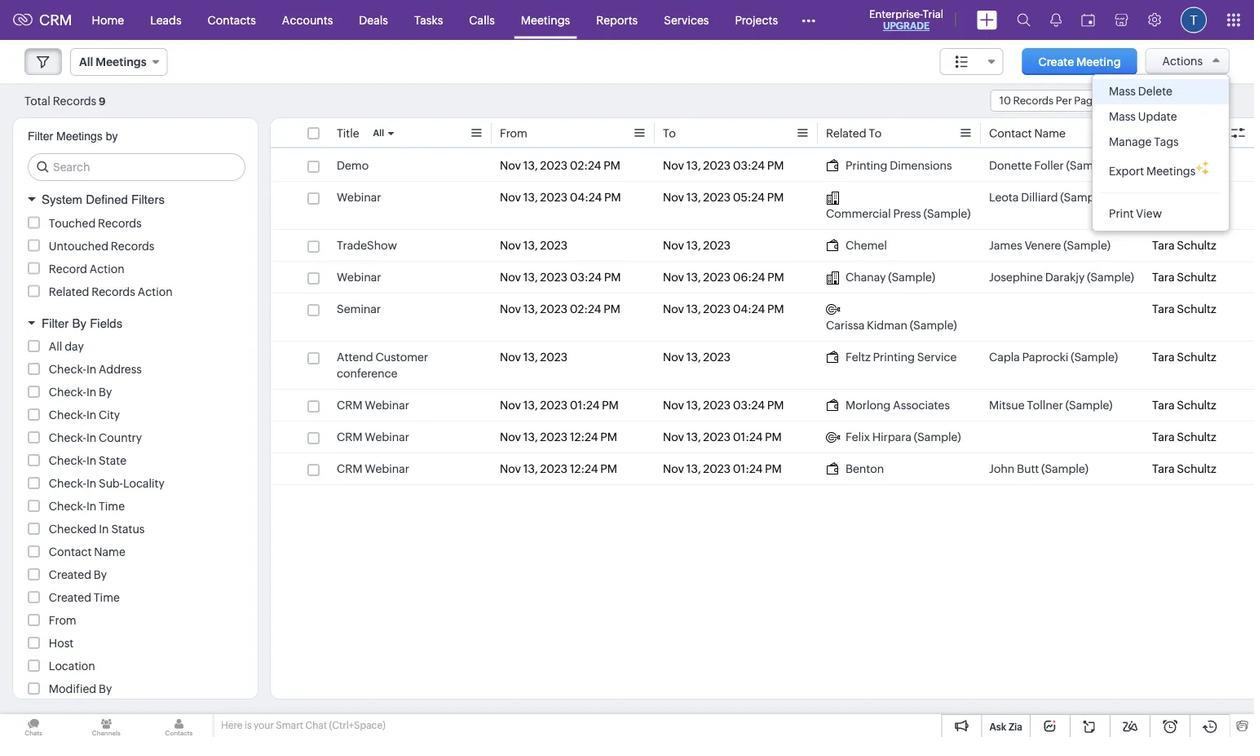 Task type: vqa. For each thing, say whether or not it's contained in the screenshot.
Mitsue Tollner (Sample) (Sample)
yes



Task type: locate. For each thing, give the bounding box(es) containing it.
pm
[[604, 159, 620, 172], [767, 159, 784, 172], [604, 191, 621, 204], [767, 191, 784, 204], [604, 271, 621, 284], [767, 271, 784, 284], [604, 303, 620, 316], [767, 303, 784, 316], [602, 399, 619, 412], [767, 399, 784, 412], [600, 431, 617, 444], [765, 431, 782, 444], [600, 462, 617, 475], [765, 462, 782, 475]]

0 vertical spatial nov 13, 2023 04:24 pm
[[500, 191, 621, 204]]

mitsue
[[989, 399, 1025, 412]]

2 horizontal spatial all
[[373, 128, 384, 138]]

host up location
[[49, 637, 74, 650]]

tara schultz for donette foller (sample)
[[1152, 159, 1216, 172]]

check- up check-in time
[[49, 477, 86, 490]]

0 horizontal spatial host
[[49, 637, 74, 650]]

meetings down home
[[96, 55, 146, 68]]

(sample) for leota dilliard (sample)
[[1060, 191, 1107, 204]]

(sample) right tollner
[[1066, 399, 1113, 412]]

filter by fields button
[[13, 309, 258, 338]]

(sample) right foller
[[1066, 159, 1113, 172]]

contacts image
[[145, 714, 212, 737]]

9 inside total records 9
[[99, 95, 106, 107]]

2 nov 13, 2023 12:24 pm from the top
[[500, 462, 617, 475]]

(sample) for capla paprocki (sample)
[[1071, 351, 1118, 364]]

(sample) up service
[[910, 319, 957, 332]]

created time
[[49, 591, 120, 604]]

1 tara schultz from the top
[[1152, 159, 1216, 172]]

0 vertical spatial webinar link
[[337, 189, 381, 205]]

nov 13, 2023 12:24 pm
[[500, 431, 617, 444], [500, 462, 617, 475]]

in
[[86, 363, 96, 376], [86, 386, 96, 399], [86, 409, 96, 422], [86, 431, 96, 444], [86, 454, 96, 467], [86, 477, 96, 490], [86, 500, 96, 513], [99, 523, 109, 536]]

2 created from the top
[[49, 591, 91, 604]]

name up foller
[[1034, 127, 1066, 140]]

filter by fields
[[42, 316, 122, 330]]

(sample)
[[1066, 159, 1113, 172], [1060, 191, 1107, 204], [924, 207, 971, 220], [1064, 239, 1111, 252], [888, 271, 935, 284], [1087, 271, 1134, 284], [910, 319, 957, 332], [1071, 351, 1118, 364], [1066, 399, 1113, 412], [914, 431, 961, 444], [1041, 462, 1089, 475]]

records
[[53, 94, 96, 107], [1013, 95, 1054, 107], [98, 217, 142, 230], [111, 239, 154, 252], [92, 285, 135, 298]]

7 tara from the top
[[1152, 399, 1175, 412]]

all for all day
[[49, 340, 62, 353]]

chemel link
[[826, 237, 887, 254]]

accounts
[[282, 13, 333, 27]]

1 horizontal spatial contact name
[[989, 127, 1066, 140]]

time
[[99, 500, 125, 513], [94, 591, 120, 604]]

0 horizontal spatial related
[[49, 285, 89, 298]]

related down record
[[49, 285, 89, 298]]

tara for capla paprocki (sample)
[[1152, 351, 1175, 364]]

2 vertical spatial 01:24
[[733, 462, 763, 475]]

02:24
[[570, 159, 601, 172], [570, 303, 601, 316]]

4 schultz from the top
[[1177, 271, 1216, 284]]

(sample) for josephine darakjy (sample)
[[1087, 271, 1134, 284]]

2 vertical spatial crm webinar link
[[337, 461, 409, 477]]

in left 'status'
[[99, 523, 109, 536]]

1 horizontal spatial related
[[826, 127, 866, 140]]

6 schultz from the top
[[1177, 351, 1216, 364]]

signals element
[[1041, 0, 1071, 40]]

crm webinar link for morlong
[[337, 397, 409, 413]]

tara for james venere (sample)
[[1152, 239, 1175, 252]]

9 schultz from the top
[[1177, 462, 1216, 475]]

check-in by
[[49, 386, 112, 399]]

in up check-in state
[[86, 431, 96, 444]]

1 schultz from the top
[[1177, 159, 1216, 172]]

1 12:24 from the top
[[570, 431, 598, 444]]

nov
[[500, 159, 521, 172], [663, 159, 684, 172], [500, 191, 521, 204], [663, 191, 684, 204], [500, 239, 521, 252], [663, 239, 684, 252], [500, 271, 521, 284], [663, 271, 684, 284], [500, 303, 521, 316], [663, 303, 684, 316], [500, 351, 521, 364], [663, 351, 684, 364], [500, 399, 521, 412], [663, 399, 684, 412], [500, 431, 521, 444], [663, 431, 684, 444], [500, 462, 521, 475], [663, 462, 684, 475]]

crm webinar for morlong
[[337, 399, 409, 412]]

0 horizontal spatial action
[[89, 262, 124, 275]]

enterprise-
[[869, 8, 923, 20]]

4 tara schultz from the top
[[1152, 271, 1216, 284]]

0 vertical spatial created
[[49, 568, 91, 581]]

records up filter meetings by
[[53, 94, 96, 107]]

by up day
[[72, 316, 86, 330]]

records for untouched
[[111, 239, 154, 252]]

4 tara from the top
[[1152, 271, 1175, 284]]

0 vertical spatial all
[[79, 55, 93, 68]]

8 schultz from the top
[[1177, 431, 1216, 444]]

0 horizontal spatial to
[[663, 127, 676, 140]]

attend customer conference
[[337, 351, 428, 380]]

2 vertical spatial all
[[49, 340, 62, 353]]

records for total
[[53, 94, 96, 107]]

0 vertical spatial crm webinar link
[[337, 397, 409, 413]]

carissa
[[826, 319, 865, 332]]

1 horizontal spatial to
[[869, 127, 882, 140]]

tara for leota dilliard (sample)
[[1152, 191, 1175, 204]]

benton link
[[826, 461, 884, 477]]

(sample) right butt
[[1041, 462, 1089, 475]]

1 check- from the top
[[49, 363, 86, 376]]

chat
[[305, 720, 327, 731]]

1 vertical spatial crm webinar
[[337, 431, 409, 444]]

nov 13, 2023 01:24 pm for benton
[[663, 462, 782, 475]]

tara schultz for john butt (sample)
[[1152, 462, 1216, 475]]

leota
[[989, 191, 1019, 204]]

contact name up created by on the left bottom of page
[[49, 546, 125, 559]]

related up printing dimensions link
[[826, 127, 866, 140]]

crm webinar
[[337, 399, 409, 412], [337, 431, 409, 444], [337, 462, 409, 475]]

in up checked in status
[[86, 500, 96, 513]]

commercial press (sample)
[[826, 207, 971, 220]]

host down 'update'
[[1152, 127, 1177, 140]]

created for created by
[[49, 568, 91, 581]]

1 vertical spatial printing
[[873, 351, 915, 364]]

1 crm webinar from the top
[[337, 399, 409, 412]]

1 vertical spatial 02:24
[[570, 303, 601, 316]]

0 horizontal spatial from
[[49, 614, 76, 627]]

0 vertical spatial mass
[[1109, 85, 1136, 98]]

2 vertical spatial 03:24
[[733, 399, 765, 412]]

in left city on the bottom
[[86, 409, 96, 422]]

0 vertical spatial 03:24
[[733, 159, 765, 172]]

touched
[[49, 217, 96, 230]]

0 vertical spatial nov 13, 2023 03:24 pm
[[663, 159, 784, 172]]

3 tara from the top
[[1152, 239, 1175, 252]]

2 check- from the top
[[49, 386, 86, 399]]

2 webinar link from the top
[[337, 269, 381, 285]]

3 schultz from the top
[[1177, 239, 1216, 252]]

0 vertical spatial related
[[826, 127, 866, 140]]

row group containing demo
[[271, 150, 1254, 485]]

0 vertical spatial crm webinar
[[337, 399, 409, 412]]

schultz for john butt (sample)
[[1177, 462, 1216, 475]]

(sample) right dilliard at the top right of page
[[1060, 191, 1107, 204]]

-
[[1151, 94, 1155, 107]]

check- up checked
[[49, 500, 86, 513]]

1 vertical spatial webinar link
[[337, 269, 381, 285]]

webinar link down the demo at left top
[[337, 189, 381, 205]]

2 tara schultz from the top
[[1152, 191, 1216, 204]]

0 vertical spatial contact
[[989, 127, 1032, 140]]

1 horizontal spatial name
[[1034, 127, 1066, 140]]

to
[[663, 127, 676, 140], [869, 127, 882, 140]]

(sample) right paprocki
[[1071, 351, 1118, 364]]

navigation
[[1174, 89, 1230, 113]]

check- down check-in city
[[49, 431, 86, 444]]

2 nov 13, 2023 02:24 pm from the top
[[500, 303, 620, 316]]

5 tara schultz from the top
[[1152, 303, 1216, 316]]

check- up check-in city
[[49, 386, 86, 399]]

0 vertical spatial nov 13, 2023 02:24 pm
[[500, 159, 620, 172]]

meetings for filter meetings by
[[56, 130, 103, 143]]

3 crm webinar from the top
[[337, 462, 409, 475]]

contact up donette
[[989, 127, 1032, 140]]

tara schultz for james venere (sample)
[[1152, 239, 1216, 252]]

foller
[[1034, 159, 1064, 172]]

time down sub-
[[99, 500, 125, 513]]

mass left 1
[[1109, 85, 1136, 98]]

1 vertical spatial contact name
[[49, 546, 125, 559]]

7 schultz from the top
[[1177, 399, 1216, 412]]

1 vertical spatial created
[[49, 591, 91, 604]]

tara for john butt (sample)
[[1152, 462, 1175, 475]]

all inside field
[[79, 55, 93, 68]]

check- down check-in country
[[49, 454, 86, 467]]

10
[[999, 95, 1011, 107]]

by
[[72, 316, 86, 330], [99, 386, 112, 399], [94, 568, 107, 581], [99, 683, 112, 696]]

9 tara schultz from the top
[[1152, 462, 1216, 475]]

in left sub-
[[86, 477, 96, 490]]

in up the check-in by
[[86, 363, 96, 376]]

(sample) for donette foller (sample)
[[1066, 159, 1113, 172]]

records right 10
[[1013, 95, 1054, 107]]

1 horizontal spatial all
[[79, 55, 93, 68]]

12:24 for benton
[[570, 462, 598, 475]]

mass up manage
[[1109, 110, 1136, 123]]

0 horizontal spatial all
[[49, 340, 62, 353]]

demo link
[[337, 157, 369, 174]]

by right modified
[[99, 683, 112, 696]]

records inside 10 records per page 'field'
[[1013, 95, 1054, 107]]

1 horizontal spatial from
[[500, 127, 527, 140]]

1 vertical spatial nov 13, 2023 12:24 pm
[[500, 462, 617, 475]]

9
[[1158, 94, 1165, 107], [99, 95, 106, 107]]

is
[[245, 720, 252, 731]]

1 horizontal spatial contact
[[989, 127, 1032, 140]]

3 tara schultz from the top
[[1152, 239, 1216, 252]]

meetings down tags
[[1146, 165, 1196, 178]]

webinar link for nov 13, 2023 04:24 pm
[[337, 189, 381, 205]]

meetings right calls link
[[521, 13, 570, 27]]

schultz for mitsue tollner (sample)
[[1177, 399, 1216, 412]]

home link
[[79, 0, 137, 40]]

profile element
[[1171, 0, 1217, 40]]

(sample) down associates
[[914, 431, 961, 444]]

9 down all meetings
[[99, 95, 106, 107]]

05:24
[[733, 191, 765, 204]]

zia
[[1009, 721, 1023, 732]]

1 to from the left
[[663, 127, 676, 140]]

row group
[[271, 150, 1254, 485]]

check-
[[49, 363, 86, 376], [49, 386, 86, 399], [49, 409, 86, 422], [49, 431, 86, 444], [49, 454, 86, 467], [49, 477, 86, 490], [49, 500, 86, 513]]

chats image
[[0, 714, 67, 737]]

time down created by on the left bottom of page
[[94, 591, 120, 604]]

2 schultz from the top
[[1177, 191, 1216, 204]]

tara schultz for josephine darakjy (sample)
[[1152, 271, 1216, 284]]

josephine darakjy (sample) link
[[989, 269, 1134, 285]]

1 vertical spatial crm webinar link
[[337, 429, 409, 445]]

0 vertical spatial nov 13, 2023 01:24 pm
[[500, 399, 619, 412]]

None field
[[940, 48, 1003, 75]]

8 tara from the top
[[1152, 431, 1175, 444]]

1 vertical spatial from
[[49, 614, 76, 627]]

meetings left by
[[56, 130, 103, 143]]

7 tara schultz from the top
[[1152, 399, 1216, 412]]

projects
[[735, 13, 778, 27]]

(sample) for john butt (sample)
[[1041, 462, 1089, 475]]

related for related records action
[[49, 285, 89, 298]]

in for state
[[86, 454, 96, 467]]

in for status
[[99, 523, 109, 536]]

1 horizontal spatial host
[[1152, 127, 1177, 140]]

0 vertical spatial 12:24
[[570, 431, 598, 444]]

02:24 for nov 13, 2023 04:24 pm
[[570, 303, 601, 316]]

06:24
[[733, 271, 765, 284]]

nov 13, 2023 02:24 pm for nov 13, 2023 03:24 pm
[[500, 159, 620, 172]]

9 right - at the top of page
[[1158, 94, 1165, 107]]

(sample) right darakjy at right
[[1087, 271, 1134, 284]]

0 vertical spatial 02:24
[[570, 159, 601, 172]]

search image
[[1017, 13, 1031, 27]]

1 horizontal spatial 9
[[1158, 94, 1165, 107]]

meetings inside field
[[96, 55, 146, 68]]

check- for check-in city
[[49, 409, 86, 422]]

schultz for capla paprocki (sample)
[[1177, 351, 1216, 364]]

by up created time
[[94, 568, 107, 581]]

Other Modules field
[[791, 7, 826, 33]]

created down created by on the left bottom of page
[[49, 591, 91, 604]]

1 nov 13, 2023 12:24 pm from the top
[[500, 431, 617, 444]]

touched records
[[49, 217, 142, 230]]

created up created time
[[49, 568, 91, 581]]

1 nov 13, 2023 02:24 pm from the top
[[500, 159, 620, 172]]

(sample) for carissa kidman (sample)
[[910, 319, 957, 332]]

accounts link
[[269, 0, 346, 40]]

(sample) right press
[[924, 207, 971, 220]]

dimensions
[[890, 159, 952, 172]]

0 horizontal spatial 9
[[99, 95, 106, 107]]

5 tara from the top
[[1152, 303, 1175, 316]]

records up fields
[[92, 285, 135, 298]]

schultz for donette foller (sample)
[[1177, 159, 1216, 172]]

josephine darakjy (sample)
[[989, 271, 1134, 284]]

seminar
[[337, 303, 381, 316]]

0 vertical spatial time
[[99, 500, 125, 513]]

1 vertical spatial mass
[[1109, 110, 1136, 123]]

by inside filter by fields dropdown button
[[72, 316, 86, 330]]

title
[[337, 127, 359, 140]]

5 check- from the top
[[49, 454, 86, 467]]

by for created
[[94, 568, 107, 581]]

2 crm webinar link from the top
[[337, 429, 409, 445]]

3 check- from the top
[[49, 409, 86, 422]]

tara schultz for capla paprocki (sample)
[[1152, 351, 1216, 364]]

0 horizontal spatial contact name
[[49, 546, 125, 559]]

capla paprocki (sample) link
[[989, 349, 1118, 365]]

host
[[1152, 127, 1177, 140], [49, 637, 74, 650]]

schultz for james venere (sample)
[[1177, 239, 1216, 252]]

1 vertical spatial related
[[49, 285, 89, 298]]

2 mass from the top
[[1109, 110, 1136, 123]]

0 horizontal spatial contact
[[49, 546, 92, 559]]

0 vertical spatial filter
[[28, 130, 53, 143]]

01:24 for felix hirpara (sample)
[[733, 431, 763, 444]]

in left state
[[86, 454, 96, 467]]

check- down all day
[[49, 363, 86, 376]]

all right title
[[373, 128, 384, 138]]

tara schultz for mitsue tollner (sample)
[[1152, 399, 1216, 412]]

per
[[1056, 95, 1072, 107]]

meetings for all meetings
[[96, 55, 146, 68]]

nov 13, 2023 01:24 pm
[[500, 399, 619, 412], [663, 431, 782, 444], [663, 462, 782, 475]]

1 vertical spatial all
[[373, 128, 384, 138]]

filters
[[131, 192, 165, 207]]

created for created time
[[49, 591, 91, 604]]

crm link
[[13, 12, 72, 28]]

0 vertical spatial name
[[1034, 127, 1066, 140]]

carissa kidman (sample)
[[826, 319, 957, 332]]

check- down the check-in by
[[49, 409, 86, 422]]

0 vertical spatial from
[[500, 127, 527, 140]]

all
[[79, 55, 93, 68], [373, 128, 384, 138], [49, 340, 62, 353]]

filter inside dropdown button
[[42, 316, 69, 330]]

0 vertical spatial nov 13, 2023 12:24 pm
[[500, 431, 617, 444]]

checked
[[49, 523, 97, 536]]

action
[[89, 262, 124, 275], [138, 285, 173, 298]]

4 check- from the top
[[49, 431, 86, 444]]

page
[[1074, 95, 1099, 107]]

1 vertical spatial nov 13, 2023 02:24 pm
[[500, 303, 620, 316]]

action up filter by fields dropdown button
[[138, 285, 173, 298]]

1 created from the top
[[49, 568, 91, 581]]

tara for mitsue tollner (sample)
[[1152, 399, 1175, 412]]

2 vertical spatial nov 13, 2023 01:24 pm
[[663, 462, 782, 475]]

check-in sub-locality
[[49, 477, 164, 490]]

filter down total
[[28, 130, 53, 143]]

13,
[[523, 159, 538, 172], [686, 159, 701, 172], [523, 191, 538, 204], [686, 191, 701, 204], [523, 239, 538, 252], [686, 239, 701, 252], [523, 271, 538, 284], [686, 271, 701, 284], [523, 303, 538, 316], [686, 303, 701, 316], [523, 351, 538, 364], [686, 351, 701, 364], [523, 399, 538, 412], [686, 399, 701, 412], [523, 431, 538, 444], [686, 431, 701, 444], [523, 462, 538, 475], [686, 462, 701, 475]]

1 horizontal spatial nov 13, 2023 04:24 pm
[[663, 303, 784, 316]]

create meeting
[[1038, 55, 1121, 68]]

1 horizontal spatial action
[[138, 285, 173, 298]]

mass delete
[[1109, 85, 1173, 98]]

6 check- from the top
[[49, 477, 86, 490]]

record action
[[49, 262, 124, 275]]

1 webinar link from the top
[[337, 189, 381, 205]]

1 tara from the top
[[1152, 159, 1175, 172]]

all left day
[[49, 340, 62, 353]]

1 mass from the top
[[1109, 85, 1136, 98]]

2 tara from the top
[[1152, 191, 1175, 204]]

related for related to
[[826, 127, 866, 140]]

0 horizontal spatial name
[[94, 546, 125, 559]]

filter up all day
[[42, 316, 69, 330]]

chanay (sample) link
[[826, 269, 935, 285]]

1 vertical spatial nov 13, 2023 01:24 pm
[[663, 431, 782, 444]]

filter for filter meetings by
[[28, 130, 53, 143]]

felix hirpara (sample) link
[[826, 429, 961, 445]]

1 crm webinar link from the top
[[337, 397, 409, 413]]

0 horizontal spatial 04:24
[[570, 191, 602, 204]]

attend
[[337, 351, 373, 364]]

all day
[[49, 340, 84, 353]]

printing down 'carissa kidman (sample)'
[[873, 351, 915, 364]]

0 vertical spatial contact name
[[989, 127, 1066, 140]]

records down touched records
[[111, 239, 154, 252]]

felix hirpara (sample)
[[846, 431, 961, 444]]

1 02:24 from the top
[[570, 159, 601, 172]]

name down checked in status
[[94, 546, 125, 559]]

state
[[99, 454, 126, 467]]

chemel
[[846, 239, 887, 252]]

6 tara from the top
[[1152, 351, 1175, 364]]

in for city
[[86, 409, 96, 422]]

filter for filter by fields
[[42, 316, 69, 330]]

1 vertical spatial 12:24
[[570, 462, 598, 475]]

3 crm webinar link from the top
[[337, 461, 409, 477]]

action up related records action in the top left of the page
[[89, 262, 124, 275]]

all up total records 9
[[79, 55, 93, 68]]

5 schultz from the top
[[1177, 303, 1216, 316]]

2 02:24 from the top
[[570, 303, 601, 316]]

webinar link up seminar
[[337, 269, 381, 285]]

03:24
[[733, 159, 765, 172], [570, 271, 602, 284], [733, 399, 765, 412]]

meetings
[[521, 13, 570, 27], [96, 55, 146, 68], [56, 130, 103, 143], [1146, 165, 1196, 178]]

contact down checked
[[49, 546, 92, 559]]

(sample) up darakjy at right
[[1064, 239, 1111, 252]]

1 horizontal spatial 04:24
[[733, 303, 765, 316]]

records down defined
[[98, 217, 142, 230]]

2 crm webinar from the top
[[337, 431, 409, 444]]

2 vertical spatial nov 13, 2023 03:24 pm
[[663, 399, 784, 412]]

1 vertical spatial 04:24
[[733, 303, 765, 316]]

(sample) for james venere (sample)
[[1064, 239, 1111, 252]]

1 vertical spatial filter
[[42, 316, 69, 330]]

2 vertical spatial crm webinar
[[337, 462, 409, 475]]

donette foller (sample)
[[989, 159, 1113, 172]]

9 tara from the top
[[1152, 462, 1175, 475]]

meetings for export meetings
[[1146, 165, 1196, 178]]

(sample) for commercial press (sample)
[[924, 207, 971, 220]]

1 vertical spatial 01:24
[[733, 431, 763, 444]]

crm for benton
[[337, 462, 363, 475]]

7 check- from the top
[[49, 500, 86, 513]]

printing down related to
[[846, 159, 888, 172]]

contact name up donette
[[989, 127, 1066, 140]]

reports link
[[583, 0, 651, 40]]

leads
[[150, 13, 182, 27]]

6 tara schultz from the top
[[1152, 351, 1216, 364]]

crm webinar for felix
[[337, 431, 409, 444]]

0 vertical spatial 04:24
[[570, 191, 602, 204]]

in down check-in address
[[86, 386, 96, 399]]

projects link
[[722, 0, 791, 40]]

2 12:24 from the top
[[570, 462, 598, 475]]

in for address
[[86, 363, 96, 376]]



Task type: describe. For each thing, give the bounding box(es) containing it.
related records action
[[49, 285, 173, 298]]

capla
[[989, 351, 1020, 364]]

in for sub-
[[86, 477, 96, 490]]

webinar link for nov 13, 2023 03:24 pm
[[337, 269, 381, 285]]

crm webinar link for felix
[[337, 429, 409, 445]]

seminar link
[[337, 301, 381, 317]]

ask
[[990, 721, 1006, 732]]

venere
[[1025, 239, 1061, 252]]

export
[[1109, 165, 1144, 178]]

press
[[893, 207, 921, 220]]

webinar for felix hirpara (sample)
[[365, 431, 409, 444]]

josephine
[[989, 271, 1043, 284]]

check- for check-in time
[[49, 500, 86, 513]]

create menu image
[[977, 10, 997, 30]]

mass for mass update
[[1109, 110, 1136, 123]]

all for all meetings
[[79, 55, 93, 68]]

system defined filters button
[[13, 185, 258, 214]]

nov 13, 2023 03:24 pm for nov 13, 2023 02:24 pm
[[663, 159, 784, 172]]

check-in city
[[49, 409, 120, 422]]

check- for check-in state
[[49, 454, 86, 467]]

check-in time
[[49, 500, 125, 513]]

nov 13, 2023 12:24 pm for felix hirpara (sample)
[[500, 431, 617, 444]]

create meeting button
[[1022, 48, 1137, 75]]

profile image
[[1181, 7, 1207, 33]]

related to
[[826, 127, 882, 140]]

all for all
[[373, 128, 384, 138]]

records for 10
[[1013, 95, 1054, 107]]

check- for check-in address
[[49, 363, 86, 376]]

schultz for josephine darakjy (sample)
[[1177, 271, 1216, 284]]

1 vertical spatial nov 13, 2023 04:24 pm
[[663, 303, 784, 316]]

in for time
[[86, 500, 96, 513]]

crm for felix hirpara (sample)
[[337, 431, 363, 444]]

0 vertical spatial host
[[1152, 127, 1177, 140]]

paprocki
[[1022, 351, 1069, 364]]

service
[[917, 351, 957, 364]]

modified by
[[49, 683, 112, 696]]

All Meetings field
[[70, 48, 168, 76]]

system
[[42, 192, 82, 207]]

mitsue tollner (sample)
[[989, 399, 1113, 412]]

records for related
[[92, 285, 135, 298]]

1 vertical spatial contact
[[49, 546, 92, 559]]

check- for check-in by
[[49, 386, 86, 399]]

nov 13, 2023 01:24 pm for felix hirpara (sample)
[[663, 431, 782, 444]]

size image
[[955, 55, 968, 69]]

signals image
[[1050, 13, 1062, 27]]

nov 13, 2023 02:24 pm for nov 13, 2023 04:24 pm
[[500, 303, 620, 316]]

1 vertical spatial time
[[94, 591, 120, 604]]

schultz for leota dilliard (sample)
[[1177, 191, 1216, 204]]

calls link
[[456, 0, 508, 40]]

home
[[92, 13, 124, 27]]

meeting
[[1076, 55, 1121, 68]]

nov 13, 2023 03:24 pm for nov 13, 2023 01:24 pm
[[663, 399, 784, 412]]

john butt (sample) link
[[989, 461, 1089, 477]]

mass delete link
[[1093, 79, 1229, 104]]

delete
[[1138, 85, 1173, 98]]

10 Records Per Page field
[[990, 90, 1120, 112]]

0 horizontal spatial nov 13, 2023 04:24 pm
[[500, 191, 621, 204]]

demo
[[337, 159, 369, 172]]

here is your smart chat (ctrl+space)
[[221, 720, 385, 731]]

records for touched
[[98, 217, 142, 230]]

search element
[[1007, 0, 1041, 40]]

printing dimensions link
[[826, 157, 952, 174]]

check-in country
[[49, 431, 142, 444]]

tara for donette foller (sample)
[[1152, 159, 1175, 172]]

(sample) for felix hirpara (sample)
[[914, 431, 961, 444]]

by
[[106, 130, 118, 143]]

tradeshow link
[[337, 237, 397, 254]]

1 vertical spatial 03:24
[[570, 271, 602, 284]]

benton
[[846, 462, 884, 475]]

total
[[24, 94, 50, 107]]

check-in address
[[49, 363, 142, 376]]

donette foller (sample) link
[[989, 157, 1113, 174]]

created by
[[49, 568, 107, 581]]

capla paprocki (sample)
[[989, 351, 1118, 364]]

tasks
[[414, 13, 443, 27]]

system defined filters
[[42, 192, 165, 207]]

tradeshow
[[337, 239, 397, 252]]

record
[[49, 262, 87, 275]]

manage tags link
[[1093, 130, 1229, 155]]

contacts link
[[195, 0, 269, 40]]

country
[[99, 431, 142, 444]]

feltz printing service link
[[826, 349, 957, 365]]

james venere (sample) link
[[989, 237, 1111, 254]]

(sample) for mitsue tollner (sample)
[[1066, 399, 1113, 412]]

by up city on the bottom
[[99, 386, 112, 399]]

check-in state
[[49, 454, 126, 467]]

crm for morlong associates
[[337, 399, 363, 412]]

ask zia
[[990, 721, 1023, 732]]

calendar image
[[1081, 13, 1095, 27]]

felix
[[846, 431, 870, 444]]

john
[[989, 462, 1015, 475]]

total records 9
[[24, 94, 106, 107]]

location
[[49, 660, 95, 673]]

2 to from the left
[[869, 127, 882, 140]]

address
[[99, 363, 142, 376]]

tollner
[[1027, 399, 1063, 412]]

nov 13, 2023 05:24 pm
[[663, 191, 784, 204]]

print
[[1109, 207, 1134, 220]]

webinar for morlong associates
[[365, 399, 409, 412]]

check- for check-in country
[[49, 431, 86, 444]]

status
[[111, 523, 145, 536]]

mass for mass delete
[[1109, 85, 1136, 98]]

by for modified
[[99, 683, 112, 696]]

Search text field
[[29, 154, 245, 180]]

1 vertical spatial host
[[49, 637, 74, 650]]

john butt (sample)
[[989, 462, 1089, 475]]

leota dilliard (sample) link
[[989, 189, 1107, 205]]

checked in status
[[49, 523, 145, 536]]

8 tara schultz from the top
[[1152, 431, 1216, 444]]

0 vertical spatial action
[[89, 262, 124, 275]]

9 for total records 9
[[99, 95, 106, 107]]

0 vertical spatial 01:24
[[570, 399, 600, 412]]

02:24 for nov 13, 2023 03:24 pm
[[570, 159, 601, 172]]

12:24 for felix hirpara (sample)
[[570, 431, 598, 444]]

export meetings
[[1109, 165, 1196, 178]]

create menu element
[[967, 0, 1007, 40]]

upgrade
[[883, 20, 930, 31]]

01:24 for benton
[[733, 462, 763, 475]]

check- for check-in sub-locality
[[49, 477, 86, 490]]

0 vertical spatial printing
[[846, 159, 888, 172]]

james
[[989, 239, 1022, 252]]

tara schultz for leota dilliard (sample)
[[1152, 191, 1216, 204]]

webinar for benton
[[365, 462, 409, 475]]

city
[[99, 409, 120, 422]]

kidman
[[867, 319, 908, 332]]

commercial press (sample) link
[[826, 189, 973, 222]]

morlong
[[846, 399, 891, 412]]

update
[[1138, 110, 1177, 123]]

03:24 for nov 13, 2023 02:24 pm
[[733, 159, 765, 172]]

in for by
[[86, 386, 96, 399]]

here
[[221, 720, 243, 731]]

channels image
[[73, 714, 140, 737]]

untouched records
[[49, 239, 154, 252]]

tara for josephine darakjy (sample)
[[1152, 271, 1175, 284]]

9 for 1 - 9
[[1158, 94, 1165, 107]]

1 vertical spatial name
[[94, 546, 125, 559]]

fields
[[90, 316, 122, 330]]

tags
[[1154, 135, 1179, 148]]

smart
[[276, 720, 303, 731]]

reports
[[596, 13, 638, 27]]

create
[[1038, 55, 1074, 68]]

(sample) up carissa kidman (sample) link at the top right of page
[[888, 271, 935, 284]]

leota dilliard (sample)
[[989, 191, 1107, 204]]

1
[[1144, 94, 1149, 107]]

mass update link
[[1093, 104, 1229, 130]]

nov 13, 2023 12:24 pm for benton
[[500, 462, 617, 475]]

03:24 for nov 13, 2023 01:24 pm
[[733, 399, 765, 412]]

print view
[[1109, 207, 1162, 220]]

10 records per page
[[999, 95, 1099, 107]]

defined
[[86, 192, 128, 207]]

enterprise-trial upgrade
[[869, 8, 943, 31]]

1 vertical spatial action
[[138, 285, 173, 298]]

by for filter
[[72, 316, 86, 330]]

day
[[65, 340, 84, 353]]

in for country
[[86, 431, 96, 444]]

chanay (sample)
[[846, 271, 935, 284]]

1 vertical spatial nov 13, 2023 03:24 pm
[[500, 271, 621, 284]]

locality
[[123, 477, 164, 490]]

dilliard
[[1021, 191, 1058, 204]]

modified
[[49, 683, 96, 696]]



